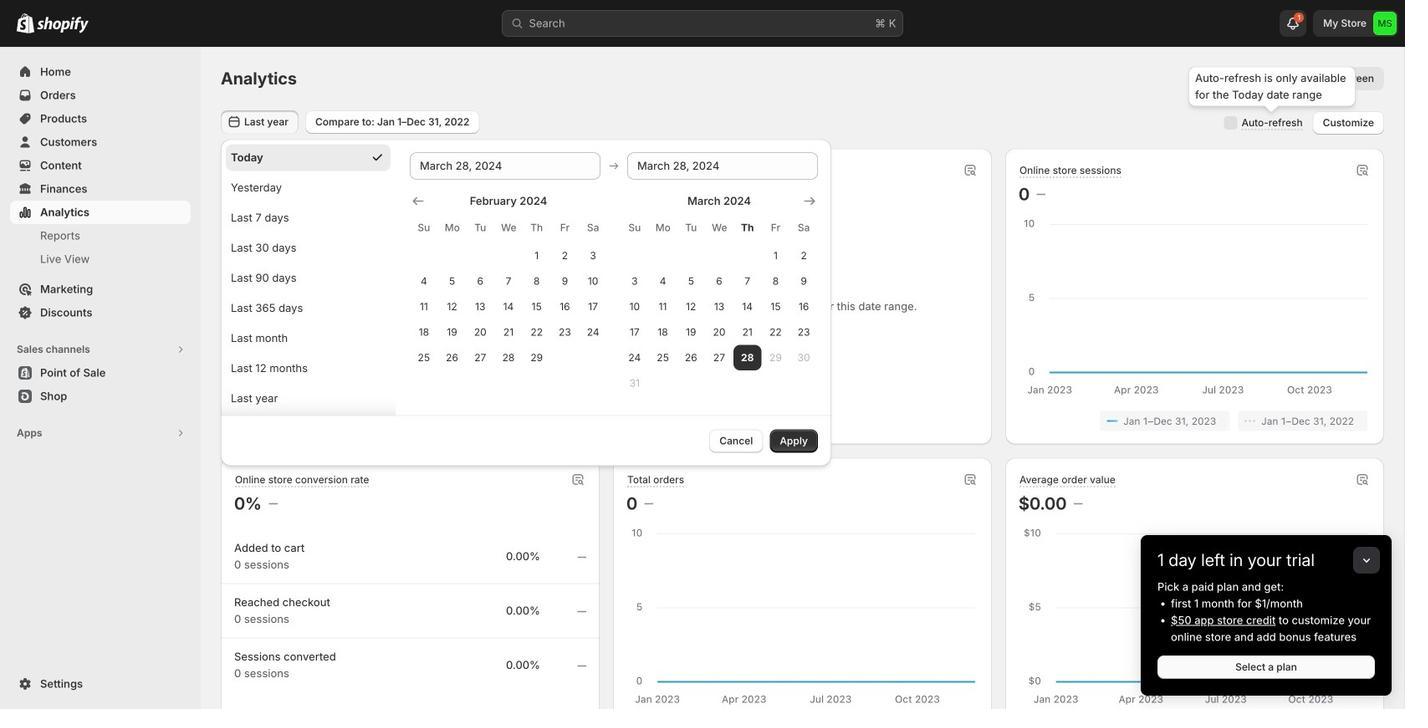 Task type: describe. For each thing, give the bounding box(es) containing it.
2 list from the left
[[1022, 411, 1368, 431]]

2 friday element from the left
[[762, 213, 790, 243]]

1 horizontal spatial shopify image
[[37, 17, 89, 33]]

monday element for wednesday element corresponding to first friday element
[[438, 213, 466, 243]]

wednesday element for first friday element
[[494, 213, 523, 243]]

2 grid from the left
[[621, 193, 818, 396]]

1 list from the left
[[238, 411, 583, 431]]

monday element for 2nd friday element from the left wednesday element
[[649, 213, 677, 243]]

thursday element for 2nd friday element from the left wednesday element
[[733, 213, 762, 243]]

tuesday element for monday element associated with 2nd friday element from the left wednesday element
[[677, 213, 705, 243]]

sunday element for monday element associated with 2nd friday element from the left wednesday element
[[621, 213, 649, 243]]

tuesday element for monday element for wednesday element corresponding to first friday element
[[466, 213, 494, 243]]

0 horizontal spatial shopify image
[[17, 13, 34, 33]]

1 grid from the left
[[410, 193, 607, 371]]

2 yyyy-mm-dd text field from the left
[[627, 153, 818, 179]]



Task type: locate. For each thing, give the bounding box(es) containing it.
1 wednesday element from the left
[[494, 213, 523, 243]]

saturday element
[[579, 213, 607, 243], [790, 213, 818, 243]]

tuesday element
[[466, 213, 494, 243], [677, 213, 705, 243]]

1 horizontal spatial saturday element
[[790, 213, 818, 243]]

1 horizontal spatial wednesday element
[[705, 213, 733, 243]]

thursday element for wednesday element corresponding to first friday element
[[523, 213, 551, 243]]

1 thursday element from the left
[[523, 213, 551, 243]]

0 horizontal spatial grid
[[410, 193, 607, 371]]

0 horizontal spatial tuesday element
[[466, 213, 494, 243]]

friday element
[[551, 213, 579, 243], [762, 213, 790, 243]]

1 horizontal spatial list
[[1022, 411, 1368, 431]]

wednesday element
[[494, 213, 523, 243], [705, 213, 733, 243]]

0 horizontal spatial monday element
[[438, 213, 466, 243]]

1 horizontal spatial sunday element
[[621, 213, 649, 243]]

grid
[[410, 193, 607, 371], [621, 193, 818, 396]]

0 horizontal spatial wednesday element
[[494, 213, 523, 243]]

1 horizontal spatial thursday element
[[733, 213, 762, 243]]

1 tuesday element from the left
[[466, 213, 494, 243]]

YYYY-MM-DD text field
[[410, 153, 601, 179], [627, 153, 818, 179]]

0 horizontal spatial sunday element
[[410, 213, 438, 243]]

wednesday element for 2nd friday element from the left
[[705, 213, 733, 243]]

tooltip: auto-refresh is only available for the today date range tooltip
[[1189, 66, 1356, 107]]

0 horizontal spatial saturday element
[[579, 213, 607, 243]]

1 sunday element from the left
[[410, 213, 438, 243]]

my store image
[[1373, 12, 1397, 35]]

2 thursday element from the left
[[733, 213, 762, 243]]

thursday element
[[523, 213, 551, 243], [733, 213, 762, 243]]

saturday element for 2nd friday element from the left
[[790, 213, 818, 243]]

2 saturday element from the left
[[790, 213, 818, 243]]

1 horizontal spatial grid
[[621, 193, 818, 396]]

1 horizontal spatial monday element
[[649, 213, 677, 243]]

shopify image
[[17, 13, 34, 33], [37, 17, 89, 33]]

1 monday element from the left
[[438, 213, 466, 243]]

0 horizontal spatial list
[[238, 411, 583, 431]]

2 wednesday element from the left
[[705, 213, 733, 243]]

sunday element
[[410, 213, 438, 243], [621, 213, 649, 243]]

1 horizontal spatial friday element
[[762, 213, 790, 243]]

saturday element for first friday element
[[579, 213, 607, 243]]

sunday element for monday element for wednesday element corresponding to first friday element
[[410, 213, 438, 243]]

list
[[238, 411, 583, 431], [1022, 411, 1368, 431]]

2 sunday element from the left
[[621, 213, 649, 243]]

2 tuesday element from the left
[[677, 213, 705, 243]]

1 horizontal spatial tuesday element
[[677, 213, 705, 243]]

1 saturday element from the left
[[579, 213, 607, 243]]

1 yyyy-mm-dd text field from the left
[[410, 153, 601, 179]]

0 horizontal spatial thursday element
[[523, 213, 551, 243]]

monday element
[[438, 213, 466, 243], [649, 213, 677, 243]]

0 horizontal spatial friday element
[[551, 213, 579, 243]]

1 friday element from the left
[[551, 213, 579, 243]]

2 monday element from the left
[[649, 213, 677, 243]]

1 horizontal spatial yyyy-mm-dd text field
[[627, 153, 818, 179]]

0 horizontal spatial yyyy-mm-dd text field
[[410, 153, 601, 179]]



